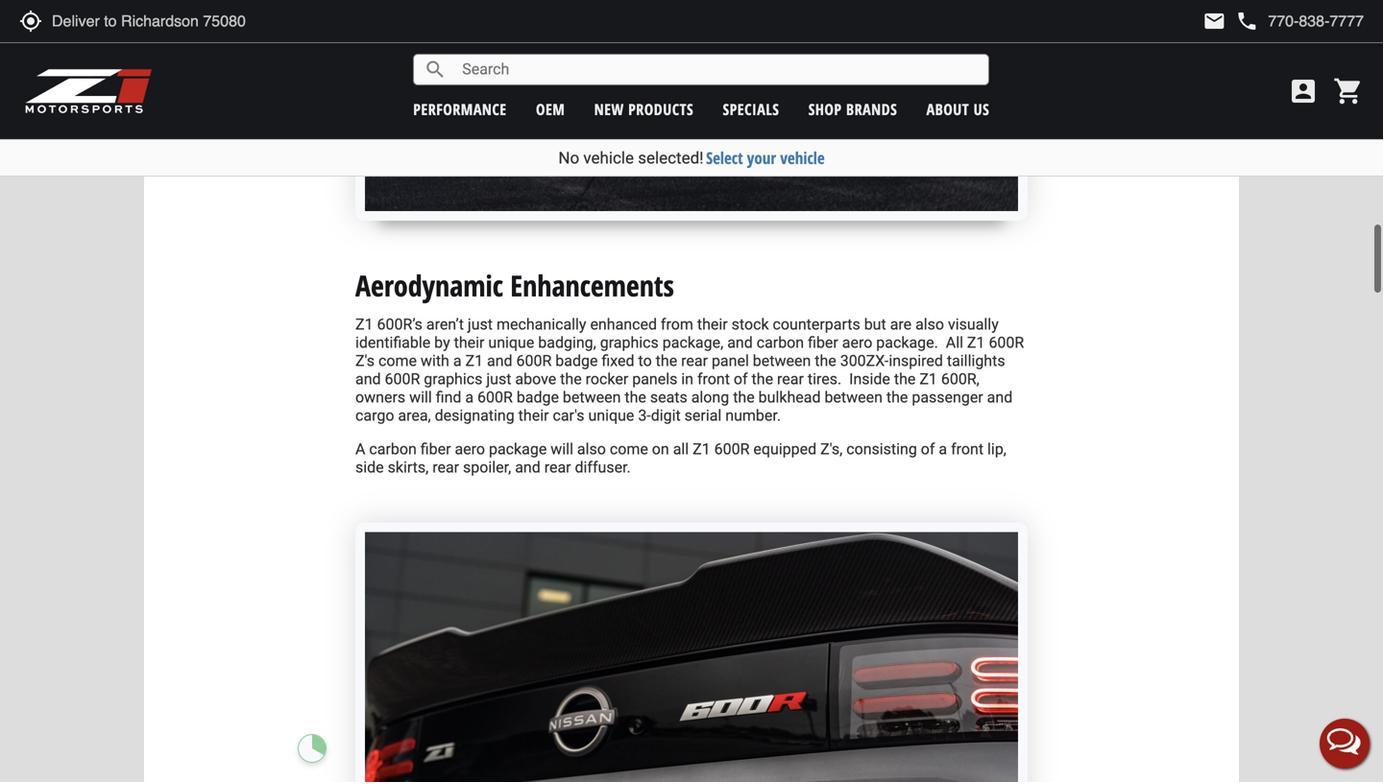 Task type: describe. For each thing, give the bounding box(es) containing it.
600r left above in the left top of the page
[[477, 389, 513, 407]]

600r right the all
[[989, 334, 1024, 352]]

carbon inside z1 600r's aren't just mechanically enhanced from their stock counterparts but are also visually identifiable by their unique badging, graphics package, and carbon fiber aero package.  all z1 600r z's come with a z1 and 600r badge fixed to the rear panel between the 300zx-inspired taillights and 600r graphics just above the rocker panels in front of the rear tires.  inside the z1 600r, owners will find a 600r badge between the seats along the bulkhead between the passenger and cargo area, designating their car's unique 3-digit serial number.
[[757, 334, 804, 352]]

car's
[[553, 407, 584, 425]]

account_box link
[[1283, 76, 1324, 107]]

1 vertical spatial badge
[[517, 389, 559, 407]]

stock
[[732, 315, 769, 334]]

passenger
[[912, 389, 983, 407]]

performance link
[[413, 99, 507, 120]]

shop
[[809, 99, 842, 120]]

all
[[946, 334, 963, 352]]

z1 motorsports logo image
[[24, 67, 153, 115]]

2 horizontal spatial their
[[697, 315, 728, 334]]

all
[[673, 440, 689, 459]]

oem
[[536, 99, 565, 120]]

selected!
[[638, 148, 704, 168]]

specials link
[[723, 99, 779, 120]]

select your vehicle link
[[706, 147, 825, 169]]

z1 600r's aren't just mechanically enhanced from their stock counterparts but are also visually identifiable by their unique badging, graphics package, and carbon fiber aero package.  all z1 600r z's come with a z1 and 600r badge fixed to the rear panel between the 300zx-inspired taillights and 600r graphics just above the rocker panels in front of the rear tires.  inside the z1 600r, owners will find a 600r badge between the seats along the bulkhead between the passenger and cargo area, designating their car's unique 3-digit serial number.
[[355, 315, 1024, 425]]

0 vertical spatial unique
[[488, 334, 534, 352]]

600r left with
[[385, 370, 420, 389]]

mail link
[[1203, 10, 1226, 33]]

lip,
[[988, 440, 1007, 459]]

from
[[661, 315, 693, 334]]

seats
[[650, 389, 688, 407]]

phone link
[[1236, 10, 1364, 33]]

are
[[890, 315, 912, 334]]

digit
[[651, 407, 681, 425]]

spoiler,
[[463, 459, 511, 477]]

aero inside z1 600r's aren't just mechanically enhanced from their stock counterparts but are also visually identifiable by their unique badging, graphics package, and carbon fiber aero package.  all z1 600r z's come with a z1 and 600r badge fixed to the rear panel between the 300zx-inspired taillights and 600r graphics just above the rocker panels in front of the rear tires.  inside the z1 600r, owners will find a 600r badge between the seats along the bulkhead between the passenger and cargo area, designating their car's unique 3-digit serial number.
[[842, 334, 873, 352]]

badging,
[[538, 334, 596, 352]]

z1 right the all
[[967, 334, 985, 352]]

of inside z1 600r's aren't just mechanically enhanced from their stock counterparts but are also visually identifiable by their unique badging, graphics package, and carbon fiber aero package.  all z1 600r z's come with a z1 and 600r badge fixed to the rear panel between the 300zx-inspired taillights and 600r graphics just above the rocker panels in front of the rear tires.  inside the z1 600r, owners will find a 600r badge between the seats along the bulkhead between the passenger and cargo area, designating their car's unique 3-digit serial number.
[[734, 370, 748, 389]]

the left seats
[[625, 389, 646, 407]]

0 horizontal spatial graphics
[[424, 370, 483, 389]]

and left above in the left top of the page
[[487, 352, 513, 370]]

enhancements
[[510, 266, 674, 305]]

about us link
[[927, 99, 990, 120]]

1 horizontal spatial vehicle
[[780, 147, 825, 169]]

account_box
[[1288, 76, 1319, 107]]

and up cargo
[[355, 370, 381, 389]]

my_location
[[19, 10, 42, 33]]

identifiable
[[355, 334, 431, 352]]

1 vertical spatial just
[[486, 370, 511, 389]]

a inside a carbon fiber aero package will also come on all z1 600r equipped z's, consisting of a front lip, side skirts, rear spoiler, and rear diffuser.
[[939, 440, 947, 459]]

shop brands link
[[809, 99, 897, 120]]

aerodynamic
[[355, 266, 503, 305]]

also inside a carbon fiber aero package will also come on all z1 600r equipped z's, consisting of a front lip, side skirts, rear spoiler, and rear diffuser.
[[577, 440, 606, 459]]

about us
[[927, 99, 990, 120]]

cargo
[[355, 407, 394, 425]]

shopping_cart
[[1333, 76, 1364, 107]]

search
[[424, 58, 447, 81]]

rear up number.
[[777, 370, 804, 389]]

new products
[[594, 99, 694, 120]]

and right 600r,
[[987, 389, 1013, 407]]

in
[[681, 370, 694, 389]]

select
[[706, 147, 743, 169]]

0 horizontal spatial their
[[454, 334, 485, 352]]

taillights
[[947, 352, 1005, 370]]

mechanically
[[497, 315, 586, 334]]

panel
[[712, 352, 749, 370]]

no vehicle selected! select your vehicle
[[558, 147, 825, 169]]

to
[[638, 352, 652, 370]]

diffuser.
[[575, 459, 631, 477]]

side
[[355, 459, 384, 477]]

inspired
[[889, 352, 943, 370]]

600r inside a carbon fiber aero package will also come on all z1 600r equipped z's, consisting of a front lip, side skirts, rear spoiler, and rear diffuser.
[[714, 440, 750, 459]]

aren't
[[426, 315, 464, 334]]

0 vertical spatial just
[[468, 315, 493, 334]]

the right panel
[[752, 370, 773, 389]]

z1 left 600r,
[[920, 370, 937, 389]]

600r,
[[941, 370, 980, 389]]

and inside a carbon fiber aero package will also come on all z1 600r equipped z's, consisting of a front lip, side skirts, rear spoiler, and rear diffuser.
[[515, 459, 541, 477]]

the right along
[[733, 389, 755, 407]]

owners
[[355, 389, 405, 407]]

by
[[434, 334, 450, 352]]

rear right skirts,
[[432, 459, 459, 477]]

front inside a carbon fiber aero package will also come on all z1 600r equipped z's, consisting of a front lip, side skirts, rear spoiler, and rear diffuser.
[[951, 440, 984, 459]]

rocker
[[586, 370, 628, 389]]

enhanced
[[590, 315, 657, 334]]

will inside a carbon fiber aero package will also come on all z1 600r equipped z's, consisting of a front lip, side skirts, rear spoiler, and rear diffuser.
[[551, 440, 573, 459]]

0 horizontal spatial between
[[563, 389, 621, 407]]

0 vertical spatial graphics
[[600, 334, 659, 352]]

package,
[[663, 334, 724, 352]]

z's,
[[820, 440, 843, 459]]

come inside z1 600r's aren't just mechanically enhanced from their stock counterparts but are also visually identifiable by their unique badging, graphics package, and carbon fiber aero package.  all z1 600r z's come with a z1 and 600r badge fixed to the rear panel between the 300zx-inspired taillights and 600r graphics just above the rocker panels in front of the rear tires.  inside the z1 600r, owners will find a 600r badge between the seats along the bulkhead between the passenger and cargo area, designating their car's unique 3-digit serial number.
[[378, 352, 417, 370]]

no
[[558, 148, 579, 168]]

designating
[[435, 407, 515, 425]]

a carbon fiber aero package will also come on all z1 600r equipped z's, consisting of a front lip, side skirts, rear spoiler, and rear diffuser.
[[355, 440, 1007, 477]]

inside
[[849, 370, 890, 389]]

the right above in the left top of the page
[[560, 370, 582, 389]]

skirts,
[[388, 459, 429, 477]]

0 vertical spatial badge
[[555, 352, 598, 370]]

new products link
[[594, 99, 694, 120]]

of inside a carbon fiber aero package will also come on all z1 600r equipped z's, consisting of a front lip, side skirts, rear spoiler, and rear diffuser.
[[921, 440, 935, 459]]



Task type: locate. For each thing, give the bounding box(es) containing it.
1 horizontal spatial a
[[465, 389, 474, 407]]

aero
[[842, 334, 873, 352], [455, 440, 485, 459]]

oem link
[[536, 99, 565, 120]]

0 vertical spatial fiber
[[808, 334, 838, 352]]

come
[[378, 352, 417, 370], [610, 440, 648, 459]]

z1 right by
[[465, 352, 483, 370]]

600r down number.
[[714, 440, 750, 459]]

aero up inside
[[842, 334, 873, 352]]

serial
[[685, 407, 722, 425]]

a down passenger
[[939, 440, 947, 459]]

and right spoiler,
[[515, 459, 541, 477]]

0 horizontal spatial front
[[697, 370, 730, 389]]

graphics down by
[[424, 370, 483, 389]]

the right inside
[[894, 370, 916, 389]]

0 horizontal spatial come
[[378, 352, 417, 370]]

along
[[691, 389, 729, 407]]

0 horizontal spatial a
[[453, 352, 462, 370]]

0 horizontal spatial unique
[[488, 334, 534, 352]]

front
[[697, 370, 730, 389], [951, 440, 984, 459]]

their
[[697, 315, 728, 334], [454, 334, 485, 352], [518, 407, 549, 425]]

panels
[[632, 370, 678, 389]]

2 horizontal spatial between
[[825, 389, 883, 407]]

about
[[927, 99, 969, 120]]

0 vertical spatial will
[[409, 389, 432, 407]]

the down inspired
[[887, 389, 908, 407]]

1 vertical spatial aero
[[455, 440, 485, 459]]

1 vertical spatial come
[[610, 440, 648, 459]]

fiber left the 300zx-
[[808, 334, 838, 352]]

the right to
[[656, 352, 677, 370]]

0 horizontal spatial vehicle
[[583, 148, 634, 168]]

2 vertical spatial a
[[939, 440, 947, 459]]

fiber inside z1 600r's aren't just mechanically enhanced from their stock counterparts but are also visually identifiable by their unique badging, graphics package, and carbon fiber aero package.  all z1 600r z's come with a z1 and 600r badge fixed to the rear panel between the 300zx-inspired taillights and 600r graphics just above the rocker panels in front of the rear tires.  inside the z1 600r, owners will find a 600r badge between the seats along the bulkhead between the passenger and cargo area, designating their car's unique 3-digit serial number.
[[808, 334, 838, 352]]

fiber down area, at the left of page
[[421, 440, 451, 459]]

3-
[[638, 407, 651, 425]]

aerodynamic enhancements
[[355, 266, 674, 305]]

between down the 300zx-
[[825, 389, 883, 407]]

also inside z1 600r's aren't just mechanically enhanced from their stock counterparts but are also visually identifiable by their unique badging, graphics package, and carbon fiber aero package.  all z1 600r z's come with a z1 and 600r badge fixed to the rear panel between the 300zx-inspired taillights and 600r graphics just above the rocker panels in front of the rear tires.  inside the z1 600r, owners will find a 600r badge between the seats along the bulkhead between the passenger and cargo area, designating their car's unique 3-digit serial number.
[[916, 315, 944, 334]]

vehicle inside no vehicle selected! select your vehicle
[[583, 148, 634, 168]]

come right z's
[[378, 352, 417, 370]]

above
[[515, 370, 556, 389]]

mail
[[1203, 10, 1226, 33]]

with
[[421, 352, 449, 370]]

rear left panel
[[681, 352, 708, 370]]

600r down mechanically
[[516, 352, 552, 370]]

your
[[747, 147, 776, 169]]

also right are
[[916, 315, 944, 334]]

come inside a carbon fiber aero package will also come on all z1 600r equipped z's, consisting of a front lip, side skirts, rear spoiler, and rear diffuser.
[[610, 440, 648, 459]]

rear
[[681, 352, 708, 370], [777, 370, 804, 389], [432, 459, 459, 477], [544, 459, 571, 477]]

fixed
[[602, 352, 635, 370]]

rear left diffuser.
[[544, 459, 571, 477]]

600r's
[[377, 315, 423, 334]]

area,
[[398, 407, 431, 425]]

z1 inside a carbon fiber aero package will also come on all z1 600r equipped z's, consisting of a front lip, side skirts, rear spoiler, and rear diffuser.
[[693, 440, 711, 459]]

1 horizontal spatial between
[[753, 352, 811, 370]]

mail phone
[[1203, 10, 1259, 33]]

also down car's
[[577, 440, 606, 459]]

package
[[489, 440, 547, 459]]

1 horizontal spatial come
[[610, 440, 648, 459]]

1 vertical spatial graphics
[[424, 370, 483, 389]]

of
[[734, 370, 748, 389], [921, 440, 935, 459]]

between down fixed
[[563, 389, 621, 407]]

0 vertical spatial come
[[378, 352, 417, 370]]

front inside z1 600r's aren't just mechanically enhanced from their stock counterparts but are also visually identifiable by their unique badging, graphics package, and carbon fiber aero package.  all z1 600r z's come with a z1 and 600r badge fixed to the rear panel between the 300zx-inspired taillights and 600r graphics just above the rocker panels in front of the rear tires.  inside the z1 600r, owners will find a 600r badge between the seats along the bulkhead between the passenger and cargo area, designating their car's unique 3-digit serial number.
[[697, 370, 730, 389]]

unique left 3-
[[588, 407, 634, 425]]

the
[[656, 352, 677, 370], [815, 352, 836, 370], [560, 370, 582, 389], [752, 370, 773, 389], [894, 370, 916, 389], [625, 389, 646, 407], [733, 389, 755, 407], [887, 389, 908, 407]]

just right aren't
[[468, 315, 493, 334]]

just left above in the left top of the page
[[486, 370, 511, 389]]

1 vertical spatial unique
[[588, 407, 634, 425]]

0 horizontal spatial of
[[734, 370, 748, 389]]

phone
[[1236, 10, 1259, 33]]

of right along
[[734, 370, 748, 389]]

carbon
[[757, 334, 804, 352], [369, 440, 417, 459]]

the down counterparts
[[815, 352, 836, 370]]

a right with
[[453, 352, 462, 370]]

fiber inside a carbon fiber aero package will also come on all z1 600r equipped z's, consisting of a front lip, side skirts, rear spoiler, and rear diffuser.
[[421, 440, 451, 459]]

their left car's
[[518, 407, 549, 425]]

a
[[453, 352, 462, 370], [465, 389, 474, 407], [939, 440, 947, 459]]

z1
[[355, 315, 373, 334], [967, 334, 985, 352], [465, 352, 483, 370], [920, 370, 937, 389], [693, 440, 711, 459]]

0 horizontal spatial aero
[[455, 440, 485, 459]]

fiber
[[808, 334, 838, 352], [421, 440, 451, 459]]

vehicle
[[780, 147, 825, 169], [583, 148, 634, 168]]

consisting
[[846, 440, 917, 459]]

600r
[[989, 334, 1024, 352], [516, 352, 552, 370], [385, 370, 420, 389], [477, 389, 513, 407], [714, 440, 750, 459]]

number.
[[725, 407, 781, 425]]

0 horizontal spatial will
[[409, 389, 432, 407]]

1 horizontal spatial also
[[916, 315, 944, 334]]

a right find at the left of page
[[465, 389, 474, 407]]

shopping_cart link
[[1328, 76, 1364, 107]]

z1 left 600r's
[[355, 315, 373, 334]]

1 horizontal spatial carbon
[[757, 334, 804, 352]]

front left lip,
[[951, 440, 984, 459]]

shop brands
[[809, 99, 897, 120]]

1 horizontal spatial of
[[921, 440, 935, 459]]

0 vertical spatial of
[[734, 370, 748, 389]]

1 vertical spatial of
[[921, 440, 935, 459]]

1 horizontal spatial unique
[[588, 407, 634, 425]]

and right package,
[[727, 334, 753, 352]]

1 horizontal spatial aero
[[842, 334, 873, 352]]

1 vertical spatial also
[[577, 440, 606, 459]]

1 horizontal spatial front
[[951, 440, 984, 459]]

between up bulkhead
[[753, 352, 811, 370]]

1 vertical spatial front
[[951, 440, 984, 459]]

0 vertical spatial carbon
[[757, 334, 804, 352]]

carbon inside a carbon fiber aero package will also come on all z1 600r equipped z's, consisting of a front lip, side skirts, rear spoiler, and rear diffuser.
[[369, 440, 417, 459]]

0 horizontal spatial fiber
[[421, 440, 451, 459]]

0 vertical spatial a
[[453, 352, 462, 370]]

bulkhead
[[759, 389, 821, 407]]

and
[[727, 334, 753, 352], [487, 352, 513, 370], [355, 370, 381, 389], [987, 389, 1013, 407], [515, 459, 541, 477]]

visually
[[948, 315, 999, 334]]

equipped
[[754, 440, 817, 459]]

their right from
[[697, 315, 728, 334]]

badge left fixed
[[555, 352, 598, 370]]

just
[[468, 315, 493, 334], [486, 370, 511, 389]]

0 horizontal spatial carbon
[[369, 440, 417, 459]]

z1 right all
[[693, 440, 711, 459]]

also
[[916, 315, 944, 334], [577, 440, 606, 459]]

0 horizontal spatial also
[[577, 440, 606, 459]]

will left find at the left of page
[[409, 389, 432, 407]]

a
[[355, 440, 365, 459]]

find
[[436, 389, 461, 407]]

aero inside a carbon fiber aero package will also come on all z1 600r equipped z's, consisting of a front lip, side skirts, rear spoiler, and rear diffuser.
[[455, 440, 485, 459]]

badge up package
[[517, 389, 559, 407]]

new
[[594, 99, 624, 120]]

1 horizontal spatial fiber
[[808, 334, 838, 352]]

1 vertical spatial fiber
[[421, 440, 451, 459]]

2 horizontal spatial a
[[939, 440, 947, 459]]

come left on on the bottom
[[610, 440, 648, 459]]

unique
[[488, 334, 534, 352], [588, 407, 634, 425]]

graphics up rocker
[[600, 334, 659, 352]]

1 horizontal spatial their
[[518, 407, 549, 425]]

unique up above in the left top of the page
[[488, 334, 534, 352]]

but
[[864, 315, 886, 334]]

z's
[[355, 352, 375, 370]]

products
[[628, 99, 694, 120]]

1 horizontal spatial graphics
[[600, 334, 659, 352]]

z1 600r badging image
[[355, 523, 1028, 783]]

vehicle right the "no"
[[583, 148, 634, 168]]

0 vertical spatial also
[[916, 315, 944, 334]]

carbon right a
[[369, 440, 417, 459]]

Search search field
[[447, 55, 989, 84]]

1 vertical spatial carbon
[[369, 440, 417, 459]]

graphics
[[600, 334, 659, 352], [424, 370, 483, 389]]

brands
[[846, 99, 897, 120]]

aero down designating
[[455, 440, 485, 459]]

carbon right panel
[[757, 334, 804, 352]]

their right by
[[454, 334, 485, 352]]

will inside z1 600r's aren't just mechanically enhanced from their stock counterparts but are also visually identifiable by their unique badging, graphics package, and carbon fiber aero package.  all z1 600r z's come with a z1 and 600r badge fixed to the rear panel between the 300zx-inspired taillights and 600r graphics just above the rocker panels in front of the rear tires.  inside the z1 600r, owners will find a 600r badge between the seats along the bulkhead between the passenger and cargo area, designating their car's unique 3-digit serial number.
[[409, 389, 432, 407]]

between
[[753, 352, 811, 370], [563, 389, 621, 407], [825, 389, 883, 407]]

0 vertical spatial aero
[[842, 334, 873, 352]]

1 vertical spatial a
[[465, 389, 474, 407]]

specials
[[723, 99, 779, 120]]

300zx-
[[840, 352, 889, 370]]

1 horizontal spatial will
[[551, 440, 573, 459]]

on
[[652, 440, 669, 459]]

performance
[[413, 99, 507, 120]]

us
[[974, 99, 990, 120]]

will down car's
[[551, 440, 573, 459]]

front right in
[[697, 370, 730, 389]]

counterparts
[[773, 315, 860, 334]]

1 vertical spatial will
[[551, 440, 573, 459]]

will
[[409, 389, 432, 407], [551, 440, 573, 459]]

0 vertical spatial front
[[697, 370, 730, 389]]

vehicle right your
[[780, 147, 825, 169]]

of right consisting
[[921, 440, 935, 459]]



Task type: vqa. For each thing, say whether or not it's contained in the screenshot.
second remove from the bottom
no



